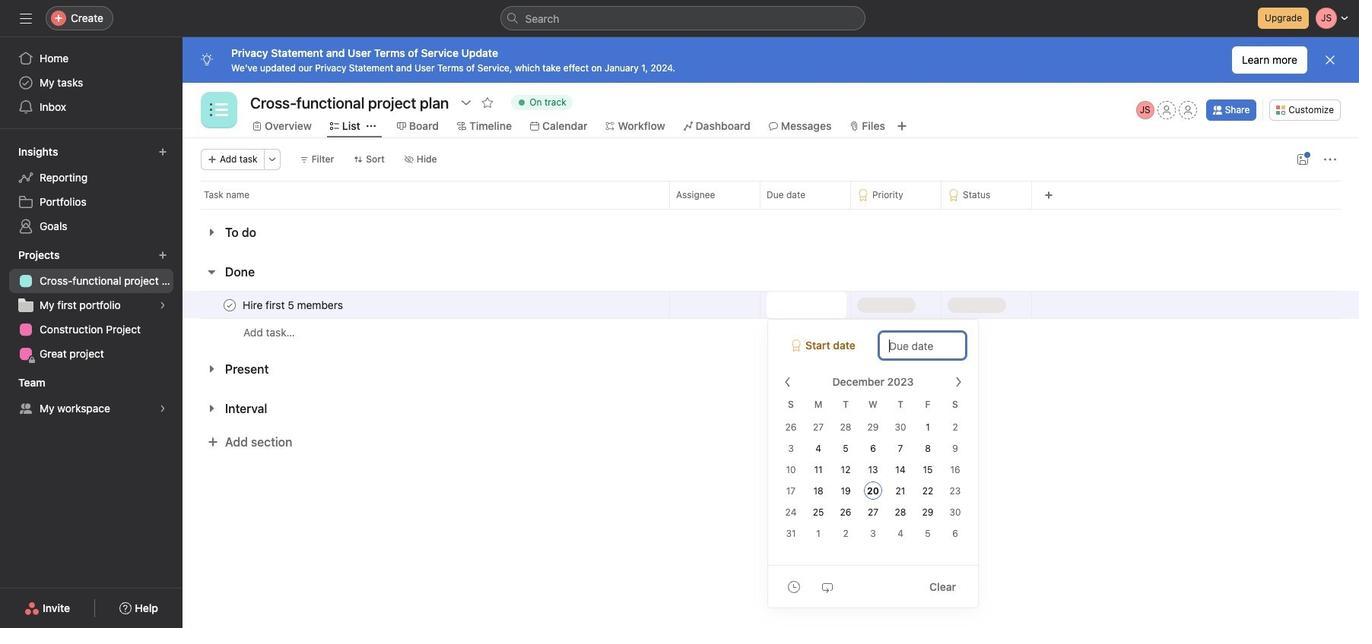 Task type: locate. For each thing, give the bounding box(es) containing it.
more actions image
[[1324, 154, 1336, 166], [267, 155, 277, 164]]

see details, my workspace image
[[158, 405, 167, 414]]

Task name text field
[[240, 298, 348, 313]]

Mark complete checkbox
[[221, 296, 239, 314]]

expand task list for this section image down expand task list for this section image
[[205, 403, 218, 415]]

1 horizontal spatial more actions image
[[1324, 154, 1336, 166]]

see details, my first portfolio image
[[158, 301, 167, 310]]

add tab image
[[896, 120, 908, 132]]

projects element
[[0, 242, 183, 370]]

expand task list for this section image up collapse task list for this section icon
[[205, 227, 218, 239]]

row
[[183, 181, 1359, 209], [201, 208, 1341, 210], [183, 291, 1359, 319], [183, 319, 1359, 347]]

0 horizontal spatial more actions image
[[267, 155, 277, 164]]

dismiss image
[[1324, 54, 1336, 66]]

banner
[[183, 37, 1359, 83]]

None text field
[[246, 89, 453, 116], [767, 292, 846, 319], [246, 89, 453, 116], [767, 292, 846, 319]]

hire first 5 members cell
[[183, 291, 670, 319]]

expand task list for this section image
[[205, 227, 218, 239], [205, 403, 218, 415]]

2 expand task list for this section image from the top
[[205, 403, 218, 415]]

header done tree grid
[[183, 291, 1359, 347]]

tab actions image
[[366, 122, 376, 131]]

hide sidebar image
[[20, 12, 32, 24]]

0 vertical spatial expand task list for this section image
[[205, 227, 218, 239]]

save options image
[[1297, 154, 1309, 166]]

new project or portfolio image
[[158, 251, 167, 260]]

1 vertical spatial expand task list for this section image
[[205, 403, 218, 415]]

next month image
[[952, 376, 964, 389]]



Task type: vqa. For each thing, say whether or not it's contained in the screenshot.
the Underline image
no



Task type: describe. For each thing, give the bounding box(es) containing it.
previous month image
[[782, 376, 794, 389]]

add field image
[[1044, 191, 1053, 200]]

global element
[[0, 37, 183, 129]]

set to repeat image
[[821, 581, 834, 594]]

Search tasks, projects, and more text field
[[500, 6, 865, 30]]

show options image
[[460, 97, 473, 109]]

list image
[[210, 101, 228, 119]]

Due date text field
[[879, 332, 966, 360]]

expand task list for this section image
[[205, 364, 218, 376]]

insights element
[[0, 138, 183, 242]]

mark complete image
[[221, 296, 239, 314]]

add to starred image
[[482, 97, 494, 109]]

collapse task list for this section image
[[205, 266, 218, 278]]

add time image
[[788, 581, 800, 594]]

1 expand task list for this section image from the top
[[205, 227, 218, 239]]

new insights image
[[158, 148, 167, 157]]

manage project members image
[[1136, 101, 1154, 119]]

teams element
[[0, 370, 183, 424]]



